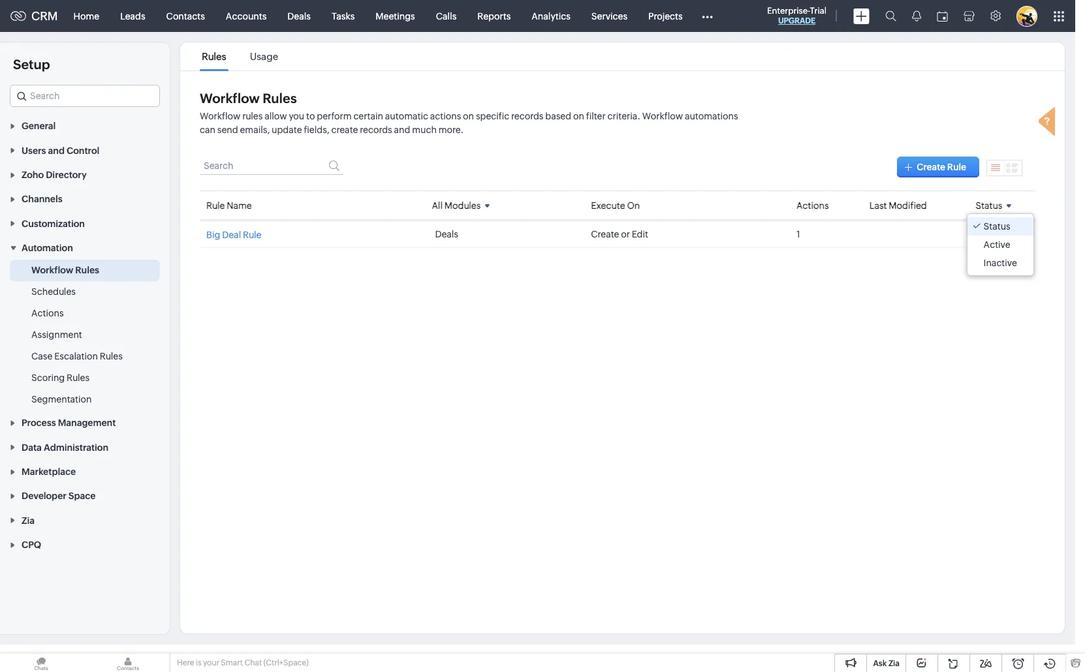 Task type: locate. For each thing, give the bounding box(es) containing it.
status
[[976, 201, 1003, 211], [984, 221, 1011, 232]]

0 vertical spatial status
[[976, 201, 1003, 211]]

projects link
[[638, 0, 694, 32]]

enterprise-trial upgrade
[[768, 6, 827, 25]]

general button
[[0, 114, 170, 138]]

automations
[[685, 111, 739, 122]]

create left or
[[591, 229, 620, 240]]

1 vertical spatial status
[[984, 221, 1011, 232]]

1 vertical spatial deals
[[435, 229, 459, 240]]

rules link
[[200, 51, 228, 62]]

1 horizontal spatial records
[[512, 111, 544, 122]]

1 horizontal spatial rule
[[243, 230, 262, 240]]

scoring
[[31, 373, 65, 384]]

create menu element
[[846, 0, 878, 32]]

analytics link
[[522, 0, 581, 32]]

create menu image
[[854, 8, 870, 24]]

automation
[[22, 243, 73, 254]]

0 vertical spatial create
[[917, 162, 946, 172]]

workflow rules up rules
[[200, 91, 297, 106]]

send
[[217, 125, 238, 135]]

workflow inside automation region
[[31, 265, 73, 276]]

zoho directory button
[[0, 162, 170, 187]]

workflow rules up schedules
[[31, 265, 99, 276]]

based
[[546, 111, 572, 122]]

chat
[[245, 659, 262, 668]]

status inside status field
[[976, 201, 1003, 211]]

create rule button
[[898, 157, 980, 178]]

last
[[870, 200, 888, 211]]

0 vertical spatial rule
[[948, 162, 967, 172]]

create inside button
[[917, 162, 946, 172]]

1 horizontal spatial and
[[394, 125, 411, 135]]

developer space button
[[0, 484, 170, 509]]

active
[[984, 240, 1011, 250]]

data administration
[[22, 443, 109, 453]]

calendar image
[[937, 11, 949, 21]]

and down automatic
[[394, 125, 411, 135]]

create up modified
[[917, 162, 946, 172]]

1 vertical spatial and
[[48, 145, 65, 156]]

all
[[432, 201, 443, 211]]

0 vertical spatial and
[[394, 125, 411, 135]]

more.
[[439, 125, 464, 135]]

0 horizontal spatial and
[[48, 145, 65, 156]]

0 vertical spatial workflow rules
[[200, 91, 297, 106]]

1 vertical spatial zia
[[889, 660, 900, 669]]

specific
[[476, 111, 510, 122]]

modules
[[445, 201, 481, 211]]

automation button
[[0, 236, 170, 260]]

big deal rule
[[206, 230, 262, 240]]

chats image
[[0, 655, 82, 673]]

1 vertical spatial records
[[360, 125, 392, 135]]

and
[[394, 125, 411, 135], [48, 145, 65, 156]]

rule
[[948, 162, 967, 172], [206, 200, 225, 211], [243, 230, 262, 240]]

case escalation rules
[[31, 352, 123, 362]]

on
[[628, 200, 640, 211]]

1 vertical spatial workflow rules
[[31, 265, 99, 276]]

usage link
[[248, 51, 280, 62]]

you
[[289, 111, 305, 122]]

tree
[[968, 214, 1034, 276]]

rule inside "link"
[[243, 230, 262, 240]]

fields,
[[304, 125, 330, 135]]

0 vertical spatial records
[[512, 111, 544, 122]]

rule inside button
[[948, 162, 967, 172]]

rule name
[[206, 200, 252, 211]]

administration
[[44, 443, 109, 453]]

perform
[[317, 111, 352, 122]]

channels
[[22, 194, 63, 205]]

edit
[[632, 229, 649, 240]]

create
[[332, 125, 358, 135]]

search element
[[878, 0, 905, 32]]

list
[[190, 42, 290, 71]]

1 vertical spatial actions
[[31, 308, 64, 319]]

zia up 'cpq'
[[22, 516, 35, 526]]

crm link
[[10, 9, 58, 23]]

actions down schedules link
[[31, 308, 64, 319]]

zia inside zia 'dropdown button'
[[22, 516, 35, 526]]

rules down case escalation rules
[[67, 373, 90, 384]]

tree containing status
[[968, 214, 1034, 276]]

analytics
[[532, 11, 571, 21]]

users and control
[[22, 145, 99, 156]]

workflow up schedules
[[31, 265, 73, 276]]

0 horizontal spatial create
[[591, 229, 620, 240]]

automation region
[[0, 260, 170, 411]]

0 horizontal spatial on
[[463, 111, 474, 122]]

0 horizontal spatial workflow rules
[[31, 265, 99, 276]]

actions
[[797, 200, 829, 211], [31, 308, 64, 319]]

0 horizontal spatial actions
[[31, 308, 64, 319]]

deals left tasks link
[[288, 11, 311, 21]]

much
[[412, 125, 437, 135]]

enterprise-
[[768, 6, 811, 16]]

0 horizontal spatial rule
[[206, 200, 225, 211]]

process management button
[[0, 411, 170, 435]]

zoho directory
[[22, 170, 87, 180]]

0 vertical spatial zia
[[22, 516, 35, 526]]

Status field
[[976, 197, 1018, 214]]

rules down contacts at left top
[[202, 51, 226, 62]]

last modified
[[870, 200, 927, 211]]

profile element
[[1009, 0, 1046, 32]]

can
[[200, 125, 216, 135]]

customization
[[22, 219, 85, 229]]

on up the more.
[[463, 111, 474, 122]]

crm
[[31, 9, 58, 23]]

Search text field
[[10, 86, 159, 106]]

0 vertical spatial actions
[[797, 200, 829, 211]]

0 vertical spatial deals
[[288, 11, 311, 21]]

projects
[[649, 11, 683, 21]]

status inside tree
[[984, 221, 1011, 232]]

process
[[22, 418, 56, 429]]

1 horizontal spatial deals
[[435, 229, 459, 240]]

here is your smart chat (ctrl+space)
[[177, 659, 309, 668]]

1 horizontal spatial actions
[[797, 200, 829, 211]]

records down the certain
[[360, 125, 392, 135]]

1 horizontal spatial on
[[574, 111, 585, 122]]

ask
[[874, 660, 887, 669]]

1 horizontal spatial create
[[917, 162, 946, 172]]

2 on from the left
[[574, 111, 585, 122]]

reports link
[[467, 0, 522, 32]]

records left based
[[512, 111, 544, 122]]

1 horizontal spatial zia
[[889, 660, 900, 669]]

modified
[[889, 200, 927, 211]]

setup
[[13, 57, 50, 72]]

0 horizontal spatial deals
[[288, 11, 311, 21]]

users
[[22, 145, 46, 156]]

schedules
[[31, 287, 76, 297]]

2 vertical spatial rule
[[243, 230, 262, 240]]

status for status field
[[976, 201, 1003, 211]]

marketplace button
[[0, 460, 170, 484]]

or
[[621, 229, 630, 240]]

tasks
[[332, 11, 355, 21]]

rules
[[242, 111, 263, 122]]

inactive
[[984, 258, 1018, 269]]

automatic
[[385, 111, 429, 122]]

allow
[[265, 111, 287, 122]]

rules down automation dropdown button
[[75, 265, 99, 276]]

0 horizontal spatial zia
[[22, 516, 35, 526]]

1 vertical spatial rule
[[206, 200, 225, 211]]

developer space
[[22, 492, 96, 502]]

escalation
[[54, 352, 98, 362]]

1 vertical spatial create
[[591, 229, 620, 240]]

schedules link
[[31, 286, 76, 299]]

tasks link
[[321, 0, 365, 32]]

segmentation link
[[31, 393, 92, 406]]

workflow
[[200, 91, 260, 106], [200, 111, 241, 122], [643, 111, 683, 122], [31, 265, 73, 276]]

and inside "workflow rules allow you to perform certain automatic actions on specific records based on filter criteria. workflow automations can send emails, update fields, create records and much more."
[[394, 125, 411, 135]]

None field
[[10, 85, 160, 107]]

1 horizontal spatial workflow rules
[[200, 91, 297, 106]]

create for create or edit
[[591, 229, 620, 240]]

and right "users"
[[48, 145, 65, 156]]

workflow rules
[[200, 91, 297, 106], [31, 265, 99, 276]]

2 horizontal spatial rule
[[948, 162, 967, 172]]

usage
[[250, 51, 278, 62]]

zia right ask
[[889, 660, 900, 669]]

deals down all
[[435, 229, 459, 240]]

assignment link
[[31, 329, 82, 342]]

workflow up rules
[[200, 91, 260, 106]]

cpq
[[22, 540, 41, 551]]

actions up "1"
[[797, 200, 829, 211]]

on left 'filter'
[[574, 111, 585, 122]]

search image
[[886, 10, 897, 22]]



Task type: vqa. For each thing, say whether or not it's contained in the screenshot.
mon tue wed thu
no



Task type: describe. For each thing, give the bounding box(es) containing it.
1 on from the left
[[463, 111, 474, 122]]

status for tree containing status
[[984, 221, 1011, 232]]

workflow rules inside automation region
[[31, 265, 99, 276]]

users and control button
[[0, 138, 170, 162]]

contacts image
[[87, 655, 169, 673]]

0 horizontal spatial records
[[360, 125, 392, 135]]

is
[[196, 659, 202, 668]]

developer
[[22, 492, 67, 502]]

create or edit
[[591, 229, 649, 240]]

big deal rule link
[[206, 229, 262, 240]]

scoring rules
[[31, 373, 90, 384]]

accounts
[[226, 11, 267, 21]]

rules right escalation
[[100, 352, 123, 362]]

cpq button
[[0, 533, 170, 557]]

accounts link
[[215, 0, 277, 32]]

ask zia
[[874, 660, 900, 669]]

zoho
[[22, 170, 44, 180]]

list containing rules
[[190, 42, 290, 71]]

meetings link
[[365, 0, 426, 32]]

calls link
[[426, 0, 467, 32]]

services link
[[581, 0, 638, 32]]

deal
[[222, 230, 241, 240]]

Search text field
[[200, 157, 344, 175]]

actions
[[430, 111, 461, 122]]

reports
[[478, 11, 511, 21]]

management
[[58, 418, 116, 429]]

zia button
[[0, 509, 170, 533]]

signals element
[[905, 0, 930, 32]]

signals image
[[913, 10, 922, 22]]

and inside dropdown button
[[48, 145, 65, 156]]

data administration button
[[0, 435, 170, 460]]

case escalation rules link
[[31, 350, 123, 363]]

customization button
[[0, 211, 170, 236]]

create rule
[[917, 162, 967, 172]]

to
[[306, 111, 315, 122]]

smart
[[221, 659, 243, 668]]

case
[[31, 352, 52, 362]]

rules up allow
[[263, 91, 297, 106]]

here
[[177, 659, 194, 668]]

criteria.
[[608, 111, 641, 122]]

your
[[203, 659, 219, 668]]

workflow rules allow you to perform certain automatic actions on specific records based on filter criteria. workflow automations can send emails, update fields, create records and much more.
[[200, 111, 739, 135]]

certain
[[354, 111, 383, 122]]

workflow right criteria.
[[643, 111, 683, 122]]

trial
[[810, 6, 827, 16]]

contacts
[[166, 11, 205, 21]]

rules inside list
[[202, 51, 226, 62]]

1
[[797, 229, 801, 240]]

marketplace
[[22, 467, 76, 478]]

deals inside deals link
[[288, 11, 311, 21]]

big
[[206, 230, 220, 240]]

create for create rule
[[917, 162, 946, 172]]

assignment
[[31, 330, 82, 340]]

channels button
[[0, 187, 170, 211]]

leads
[[120, 11, 145, 21]]

All Modules field
[[432, 197, 495, 214]]

workflow rules link
[[31, 264, 99, 277]]

workflow up send
[[200, 111, 241, 122]]

scoring rules link
[[31, 372, 90, 385]]

upgrade
[[779, 16, 816, 25]]

name
[[227, 200, 252, 211]]

update
[[272, 125, 302, 135]]

space
[[69, 492, 96, 502]]

home link
[[63, 0, 110, 32]]

calls
[[436, 11, 457, 21]]

profile image
[[1017, 6, 1038, 26]]

actions link
[[31, 307, 64, 320]]

emails,
[[240, 125, 270, 135]]

general
[[22, 121, 56, 132]]

contacts link
[[156, 0, 215, 32]]

Other Modules field
[[694, 6, 722, 26]]

home
[[74, 11, 99, 21]]

directory
[[46, 170, 87, 180]]

deals link
[[277, 0, 321, 32]]

data
[[22, 443, 42, 453]]

actions inside automation region
[[31, 308, 64, 319]]



